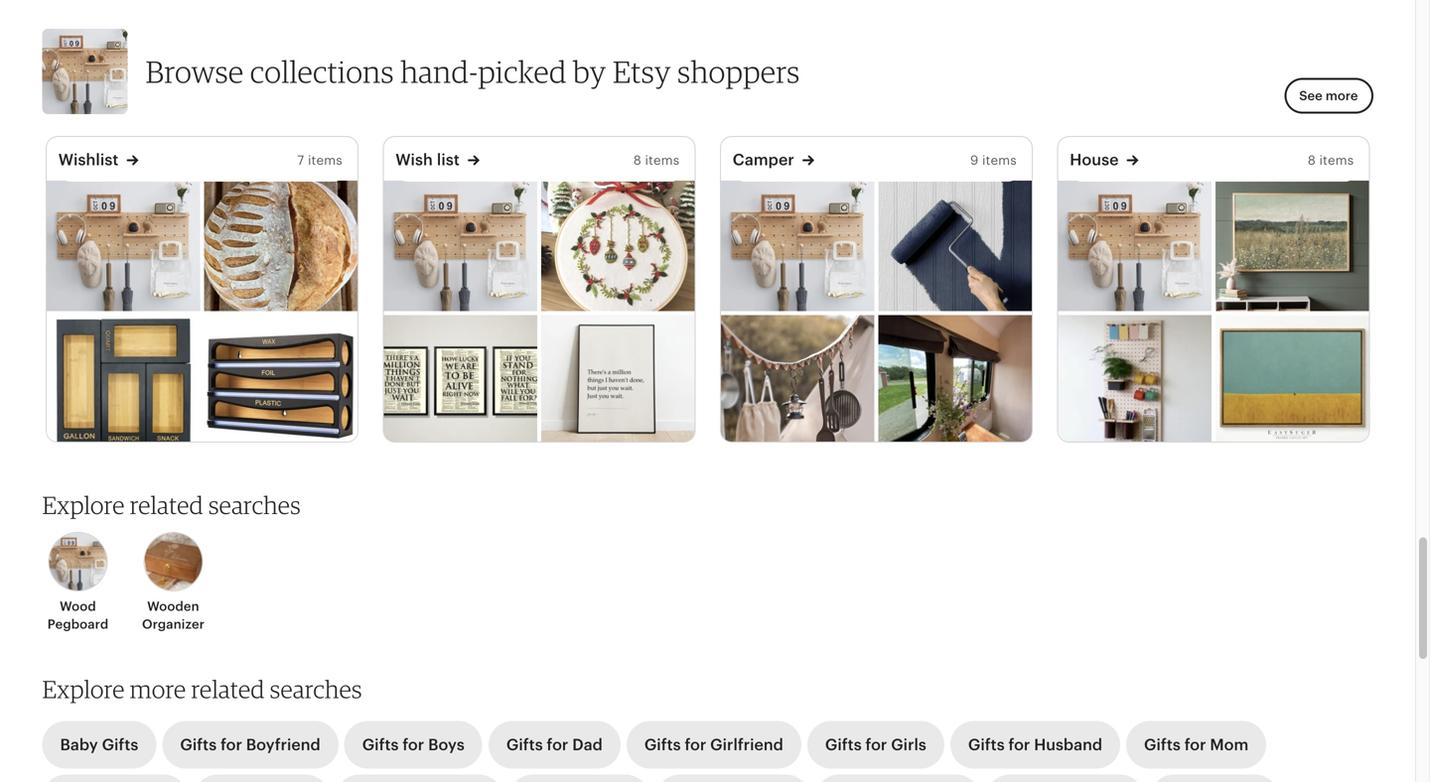Task type: locate. For each thing, give the bounding box(es) containing it.
4 wood pegboard combination wall organizer kit, wooden display panel kits 2 pieces pegboards and 15 accessories image from the left
[[1058, 181, 1211, 311]]

explore for explore more related searches
[[42, 675, 125, 704]]

8 items down "etsy" at the top of page
[[633, 153, 680, 168]]

for inside gifts for dad link
[[547, 736, 568, 754]]

gifts left mom
[[1144, 736, 1181, 754]]

wood pegboard combination wall organizer kit, wooden display panel kits 2 pieces pegboards and 15 accessories image down list
[[384, 181, 537, 311]]

baby
[[60, 736, 98, 754]]

0 vertical spatial explore
[[42, 491, 125, 520]]

wood
[[60, 599, 96, 614]]

wooden
[[147, 599, 199, 614]]

gifts right 'girls'
[[968, 736, 1005, 754]]

blackout airstream® rvs and camper curtain 1 panel image
[[878, 315, 1032, 446]]

5 for from the left
[[866, 736, 887, 754]]

for inside gifts for girls link
[[866, 736, 887, 754]]

gifts down explore more related searches
[[180, 736, 217, 754]]

items
[[308, 153, 342, 168], [645, 153, 680, 168], [982, 153, 1017, 168], [1319, 153, 1354, 168]]

1 vertical spatial more
[[130, 675, 186, 704]]

related up 'gifts for boyfriend' link
[[191, 675, 265, 704]]

5 gifts from the left
[[644, 736, 681, 754]]

wood pegboard combination wall organizer kit, wooden display panel kits 2 pieces pegboards and 15 accessories image down wishlist
[[46, 181, 200, 311]]

shoppers
[[677, 53, 800, 90]]

6 for from the left
[[1009, 736, 1030, 754]]

gifts
[[102, 736, 138, 754], [180, 736, 217, 754], [362, 736, 399, 754], [506, 736, 543, 754], [644, 736, 681, 754], [825, 736, 862, 754], [968, 736, 1005, 754], [1144, 736, 1181, 754]]

birch pegboard 96x48 cm - wall shelf for the home - a bookcase that fits in your living room, office, hall image
[[1058, 315, 1211, 446]]

more
[[1326, 89, 1358, 103], [130, 675, 186, 704]]

items down see more link
[[1319, 153, 1354, 168]]

gifts for gifts for boyfriend
[[180, 736, 217, 754]]

1 wood pegboard combination wall organizer kit, wooden display panel kits 2 pieces pegboards and 15 accessories image from the left
[[46, 181, 200, 311]]

1 explore from the top
[[42, 491, 125, 520]]

for left 'girls'
[[866, 736, 887, 754]]

see more link
[[1284, 78, 1373, 114]]

gifts for girlfriend
[[644, 736, 783, 754]]

0 vertical spatial searches
[[209, 491, 301, 520]]

organizer
[[142, 617, 205, 632]]

8 for house
[[1308, 153, 1316, 168]]

see more
[[1299, 89, 1358, 103]]

for inside gifts for boys link
[[403, 736, 424, 754]]

for inside gifts for husband link
[[1009, 736, 1030, 754]]

7 gifts from the left
[[968, 736, 1005, 754]]

searches
[[209, 491, 301, 520], [270, 675, 362, 704]]

related
[[130, 491, 203, 520], [191, 675, 265, 704]]

gifts for gifts for boys
[[362, 736, 399, 754]]

gifts for gifts for husband
[[968, 736, 1005, 754]]

wood pegboard combination wall organizer kit, wooden display panel kits 2 pieces pegboards and 15 accessories image down camper
[[721, 181, 874, 311]]

for inside "gifts for girlfriend" link
[[685, 736, 706, 754]]

8 down see
[[1308, 153, 1316, 168]]

1 horizontal spatial more
[[1326, 89, 1358, 103]]

4 for from the left
[[685, 736, 706, 754]]

0 vertical spatial related
[[130, 491, 203, 520]]

for left boyfriend
[[221, 736, 242, 754]]

gifts left dad
[[506, 736, 543, 754]]

4 items from the left
[[1319, 153, 1354, 168]]

0 horizontal spatial 8 items
[[633, 153, 680, 168]]

2 for from the left
[[403, 736, 424, 754]]

christmas ornament embroidery kit, christmas diy craft kits, christmas gift, snow man, christmas decoration, christmas wall art hanging image
[[541, 181, 694, 311]]

3 items from the left
[[982, 153, 1017, 168]]

related up wooden organizer link
[[130, 491, 203, 520]]

picked
[[478, 53, 567, 90]]

1 vertical spatial searches
[[270, 675, 362, 704]]

hamilton "there's a million things i haven't done, but just you wait." musical quotes, inspirational gifts for home, prints for framing image
[[541, 315, 694, 446]]

wood pegboard link
[[36, 532, 120, 634]]

3 for from the left
[[547, 736, 568, 754]]

gifts for dad,camping accessories,outdoor camping leather rope,campsite storage strap tent,clothesline hanger light with keychain carabiners image
[[721, 315, 874, 446]]

1 items from the left
[[308, 153, 342, 168]]

browse
[[145, 53, 244, 90]]

for left husband at the right of the page
[[1009, 736, 1030, 754]]

4 gifts from the left
[[506, 736, 543, 754]]

gifts for gifts for mom
[[1144, 736, 1181, 754]]

1 gifts from the left
[[102, 736, 138, 754]]

collections
[[250, 53, 394, 90]]

gifts right "baby"
[[102, 736, 138, 754]]

8 items down see more link
[[1308, 153, 1354, 168]]

6 gifts from the left
[[825, 736, 862, 754]]

gifts for mom link
[[1126, 721, 1266, 769]]

wood pegboard combination wall organizer kit, wooden display panel kits 2 pieces pegboards and 15 accessories image for wishlist
[[46, 181, 200, 311]]

more for explore
[[130, 675, 186, 704]]

1 8 from the left
[[633, 153, 641, 168]]

easysuger minimalist landscape wall art, nature framed large gallery art, minimalist art with hanging kit mi-12 image
[[1215, 315, 1369, 446]]

wood pegboard combination wall organizer kit, wooden display panel kits 2 pieces pegboards and 15 accessories image
[[46, 181, 200, 311], [384, 181, 537, 311], [721, 181, 874, 311], [1058, 181, 1211, 311]]

wish
[[396, 151, 433, 169]]

2 8 from the left
[[1308, 153, 1316, 168]]

more down "organizer"
[[130, 675, 186, 704]]

items right '7'
[[308, 153, 342, 168]]

2 items from the left
[[645, 153, 680, 168]]

wood pegboard combination wall organizer kit, wooden display panel kits 2 pieces pegboards and 15 accessories image for wish list
[[384, 181, 537, 311]]

explore up 'wood pegboard' link
[[42, 491, 125, 520]]

1 horizontal spatial 8
[[1308, 153, 1316, 168]]

1 horizontal spatial 8 items
[[1308, 153, 1354, 168]]

8 gifts from the left
[[1144, 736, 1181, 754]]

for left dad
[[547, 736, 568, 754]]

for for girlfriend
[[685, 736, 706, 754]]

gifts right dad
[[644, 736, 681, 754]]

2 explore from the top
[[42, 675, 125, 704]]

for left the "boys"
[[403, 736, 424, 754]]

0 horizontal spatial 8
[[633, 153, 641, 168]]

2 8 items from the left
[[1308, 153, 1354, 168]]

1 vertical spatial explore
[[42, 675, 125, 704]]

8 items
[[633, 153, 680, 168], [1308, 153, 1354, 168]]

gifts left 'girls'
[[825, 736, 862, 754]]

0 horizontal spatial more
[[130, 675, 186, 704]]

wood pegboard combination wall organizer kit, wooden display panel kits 2 pieces pegboards and 15 accessories image down house
[[1058, 181, 1211, 311]]

for for boyfriend
[[221, 736, 242, 754]]

7 for from the left
[[1185, 736, 1206, 754]]

more right see
[[1326, 89, 1358, 103]]

gifts for boys link
[[344, 721, 483, 769]]

for inside 'gifts for boyfriend' link
[[221, 736, 242, 754]]

0 vertical spatial more
[[1326, 89, 1358, 103]]

explore related searches
[[42, 491, 301, 520]]

for left girlfriend
[[685, 736, 706, 754]]

2 wood pegboard combination wall organizer kit, wooden display panel kits 2 pieces pegboards and 15 accessories image from the left
[[384, 181, 537, 311]]

8
[[633, 153, 641, 168], [1308, 153, 1316, 168]]

gifts left the "boys"
[[362, 736, 399, 754]]

for left mom
[[1185, 736, 1206, 754]]

boys
[[428, 736, 465, 754]]

camper
[[733, 151, 794, 169]]

items down "etsy" at the top of page
[[645, 153, 680, 168]]

8 up christmas ornament embroidery kit, christmas diy craft kits, christmas gift, snow man, christmas decoration, christmas wall art hanging image
[[633, 153, 641, 168]]

gifts for boyfriend
[[180, 736, 321, 754]]

explore
[[42, 491, 125, 520], [42, 675, 125, 704]]

explore inside region
[[42, 491, 125, 520]]

items for wish list
[[645, 153, 680, 168]]

1 for from the left
[[221, 736, 242, 754]]

1 8 items from the left
[[633, 153, 680, 168]]

for
[[221, 736, 242, 754], [403, 736, 424, 754], [547, 736, 568, 754], [685, 736, 706, 754], [866, 736, 887, 754], [1009, 736, 1030, 754], [1185, 736, 1206, 754]]

hamilton musical quotes on antique dictionary pages, hamilton broadway musical wall art, dorm decor wall art, music teacher gift, set of 3 image
[[384, 315, 537, 446]]

items right 9
[[982, 153, 1017, 168]]

3 wood pegboard combination wall organizer kit, wooden display panel kits 2 pieces pegboards and 15 accessories image from the left
[[721, 181, 874, 311]]

gifts for gifts for dad
[[506, 736, 543, 754]]

3 gifts from the left
[[362, 736, 399, 754]]

explore up "baby"
[[42, 675, 125, 704]]

wooden organizer link
[[132, 532, 215, 634]]

gifts for boyfriend link
[[162, 721, 338, 769]]

items for house
[[1319, 153, 1354, 168]]

2 gifts from the left
[[180, 736, 217, 754]]

for inside gifts for mom link
[[1185, 736, 1206, 754]]

searches inside region
[[209, 491, 301, 520]]

bonsami food storage bag drawer organizer image
[[46, 315, 200, 446]]



Task type: vqa. For each thing, say whether or not it's contained in the screenshot.
to within the "Quality Materials & No Instillation Needed: The product comes fully assembled.  The bohemian looking golden metal jewellery stand is crom coated. Due to it's hi"
no



Task type: describe. For each thing, give the bounding box(es) containing it.
mom
[[1210, 736, 1249, 754]]

gifts for gifts for girls
[[825, 736, 862, 754]]

7
[[297, 153, 304, 168]]

husband
[[1034, 736, 1102, 754]]

baby gifts
[[60, 736, 138, 754]]

girlfriend
[[710, 736, 783, 754]]

for for mom
[[1185, 736, 1206, 754]]

wood pegboard
[[47, 599, 109, 632]]

more for see
[[1326, 89, 1358, 103]]

gifts for dad link
[[488, 721, 621, 769]]

wallpaper | paintable wallpaper | beadboard wallpaper | paint wallpaper | beadboard | textured wallpaper | wallcovering | wall decor image
[[878, 181, 1032, 311]]

9 items
[[970, 153, 1017, 168]]

list
[[437, 151, 460, 169]]

gifts for girls link
[[807, 721, 944, 769]]

wish list
[[396, 151, 460, 169]]

dad
[[572, 736, 603, 754]]

hand-
[[401, 53, 478, 90]]

for for dad
[[547, 736, 568, 754]]

cozee bay bamboo wrap dispenser with cutter, plastic, foil and wax paper holder for kitchen drawer and wall, compatible with 12" roll image
[[204, 315, 357, 446]]

gifts for gifts for girlfriend
[[644, 736, 681, 754]]

explore more related searches
[[42, 675, 362, 704]]

gifts for girls
[[825, 736, 926, 754]]

gifts for mom
[[1144, 736, 1249, 754]]

see
[[1299, 89, 1323, 103]]

girls
[[891, 736, 926, 754]]

explore related searches region
[[30, 491, 1385, 670]]

vintage wildflower field wall art | field of flowers art | botanical wildflower art | 167 image
[[1215, 181, 1369, 311]]

gifts for husband
[[968, 736, 1102, 754]]

for for boys
[[403, 736, 424, 754]]

pegboard
[[47, 617, 109, 632]]

baby gifts link
[[42, 721, 156, 769]]

gifts for dad
[[506, 736, 603, 754]]

for for girls
[[866, 736, 887, 754]]

etsy
[[613, 53, 671, 90]]

1 vertical spatial related
[[191, 675, 265, 704]]

related inside region
[[130, 491, 203, 520]]

233yr old san francisco sourdough starter image
[[204, 181, 357, 311]]

for for husband
[[1009, 736, 1030, 754]]

by
[[573, 53, 606, 90]]

wishlist
[[58, 151, 119, 169]]

wooden organizer
[[142, 599, 205, 632]]

boyfriend
[[246, 736, 321, 754]]

explore for explore related searches
[[42, 491, 125, 520]]

8 items for house
[[1308, 153, 1354, 168]]

9
[[970, 153, 979, 168]]

7 items
[[297, 153, 342, 168]]

gifts for girlfriend link
[[627, 721, 801, 769]]

browse collections hand-picked by etsy shoppers
[[145, 53, 800, 90]]

items for wishlist
[[308, 153, 342, 168]]

house
[[1070, 151, 1119, 169]]

gifts for husband link
[[950, 721, 1120, 769]]

8 for wish list
[[633, 153, 641, 168]]

wood pegboard combination wall organizer kit, wooden display panel kits 2 pieces pegboards and 15 accessories image for house
[[1058, 181, 1211, 311]]

items for camper
[[982, 153, 1017, 168]]

wood pegboard combination wall organizer kit, wooden display panel kits 2 pieces pegboards and 15 accessories image for camper
[[721, 181, 874, 311]]

8 items for wish list
[[633, 153, 680, 168]]

gifts for boys
[[362, 736, 465, 754]]



